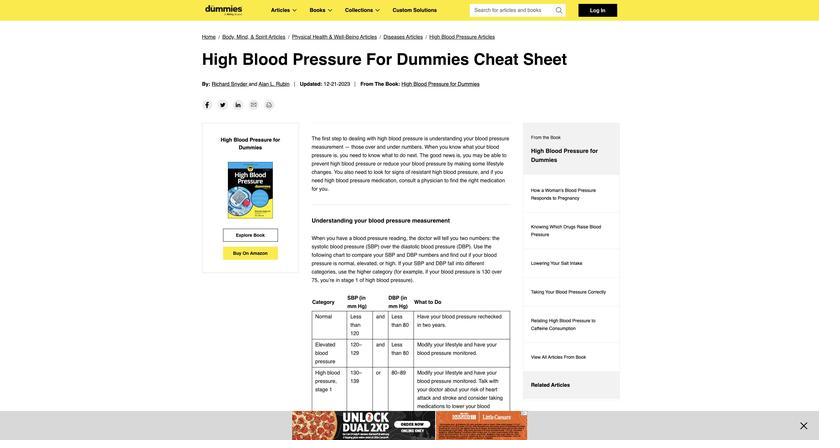 Task type: vqa. For each thing, say whether or not it's contained in the screenshot.
Oldest within the BUTTON
no



Task type: locate. For each thing, give the bounding box(es) containing it.
you up systolic
[[327, 236, 335, 242]]

to right able
[[502, 153, 507, 159]]

0 horizontal spatial &
[[251, 34, 254, 40]]

group
[[470, 4, 566, 17]]

pressure down elevated
[[315, 359, 335, 365]]

3 modify from the top
[[417, 424, 433, 429]]

a
[[417, 178, 420, 184], [542, 188, 544, 193], [349, 236, 352, 242]]

140 or greater
[[351, 424, 367, 438]]

pressure inside relating high blood pressure to caffeine consumption
[[572, 318, 591, 324]]

1 horizontal spatial sbp
[[385, 253, 395, 258]]

pressure up (sbp)
[[368, 236, 388, 242]]

pressure, inside high blood pressure, stage 1
[[315, 379, 337, 385]]

book:
[[385, 81, 400, 87]]

& for spirit
[[251, 34, 254, 40]]

high blood pressure, stage 1
[[315, 370, 340, 393]]

with right "dealing"
[[367, 136, 376, 142]]

blood inside modify your lifestyle and have your blood pressure monitored. talk wit
[[417, 432, 430, 438]]

1 horizontal spatial hg)
[[399, 304, 408, 310]]

reading,
[[389, 236, 408, 242]]

0 horizontal spatial (in
[[359, 295, 366, 301]]

for inside tab
[[590, 148, 598, 154]]

log
[[590, 7, 600, 13]]

is,
[[333, 153, 338, 159], [456, 153, 462, 159]]

1 horizontal spatial high blood pressure for dummies
[[531, 148, 598, 163]]

1 mm from the left
[[347, 304, 357, 310]]

1 vertical spatial when
[[312, 236, 325, 242]]

1 vertical spatial is
[[333, 261, 337, 267]]

find down the by on the top of the page
[[450, 178, 459, 184]]

the right next.
[[420, 153, 429, 159]]

hg) inside dbp (in mm hg)
[[399, 304, 408, 310]]

0 horizontal spatial two
[[423, 323, 431, 328]]

0 vertical spatial two
[[460, 236, 468, 242]]

lifestyle inside modify your lifestyle and have your blood pressure monitored. talk with your doctor about your risk of heart attack and stroke and consider taking medications to lower your blood pressure.
[[445, 370, 463, 376]]

to down correctly
[[592, 318, 596, 324]]

12-
[[324, 81, 331, 87]]

articles right being
[[360, 34, 377, 40]]

articles right spirit
[[269, 34, 285, 40]]

2 vertical spatial the
[[420, 153, 429, 159]]

related articles button
[[523, 372, 620, 399]]

relating high blood pressure to caffeine consumption link
[[523, 307, 620, 343]]

0 horizontal spatial what
[[382, 153, 393, 159]]

have for modify your lifestyle and have your blood pressure monitored. talk wit
[[474, 424, 485, 429]]

less than 80 up "80–89"
[[392, 342, 409, 357]]

1 (in from the left
[[359, 295, 366, 301]]

1 horizontal spatial the
[[375, 81, 384, 87]]

high down higher
[[365, 278, 375, 284]]

high blood pressure articles link
[[430, 33, 495, 41]]

and inside "modify your lifestyle and have your blood pressure monitored."
[[464, 342, 473, 348]]

0 horizontal spatial measurement
[[312, 144, 343, 150]]

2 mm from the left
[[389, 304, 398, 310]]

which
[[550, 224, 562, 230]]

sbp up high.
[[385, 253, 395, 258]]

pressure down 'also'
[[350, 178, 370, 184]]

if inside the first step to dealing with high blood pressure is understanding your blood pressure measurement — those over and under numbers. when you know what your blood pressure is, you need to know what to do next. the good news is, you may be able to prevent high blood pressure or reduce your blood pressure by making some lifestyle changes. you also need to look for signs of resistant high blood pressure, and if you need high blood pressure medication, consult a physician to find the right medication for you.
[[491, 170, 493, 175]]

lifestyle down have your blood pressure rechecked in two years.
[[445, 342, 463, 348]]

systolic
[[312, 244, 329, 250]]

0 vertical spatial with
[[367, 136, 376, 142]]

what up the reduce
[[382, 153, 393, 159]]

1 vertical spatial in
[[417, 323, 421, 328]]

sbp
[[385, 253, 395, 258], [414, 261, 424, 267], [347, 295, 358, 301]]

pregnancy
[[558, 196, 579, 201]]

a right the how
[[542, 188, 544, 193]]

have up chart
[[336, 236, 348, 242]]

1 horizontal spatial is
[[424, 136, 428, 142]]

1 horizontal spatial from
[[531, 135, 542, 140]]

rubin
[[276, 81, 290, 87]]

0 horizontal spatial pressure,
[[315, 379, 337, 385]]

and inside modify your lifestyle and have your blood pressure monitored. talk wit
[[464, 424, 473, 429]]

blood inside how a woman's blood pressure responds to pregnancy
[[565, 188, 577, 193]]

(in for sbp (in mm hg)
[[359, 295, 366, 301]]

mm down 'pressure).'
[[389, 304, 398, 310]]

pressure inside how a woman's blood pressure responds to pregnancy
[[578, 188, 596, 193]]

sbp (in mm hg)
[[347, 295, 367, 310]]

talk for modify your lifestyle and have your blood pressure monitored. talk with your doctor about your risk of heart attack and stroke and consider taking medications to lower your blood pressure.
[[479, 379, 488, 385]]

salt
[[561, 261, 569, 266]]

modify inside modify your lifestyle and have your blood pressure monitored. talk with your doctor about your risk of heart attack and stroke and consider taking medications to lower your blood pressure.
[[417, 370, 433, 376]]

find
[[450, 178, 459, 184], [450, 253, 459, 258]]

to up normal,
[[346, 253, 351, 258]]

do
[[400, 153, 406, 159]]

relating
[[531, 318, 548, 324]]

0 horizontal spatial stage
[[315, 387, 328, 393]]

lifestyle down lower
[[445, 424, 463, 429]]

1 vertical spatial the
[[312, 136, 321, 142]]

your for taking
[[546, 290, 555, 295]]

you're
[[320, 278, 334, 284]]

1 vertical spatial book
[[254, 233, 265, 238]]

2 greater from the left
[[392, 432, 408, 438]]

lifestyle down able
[[487, 161, 504, 167]]

by:
[[202, 81, 210, 87]]

2 horizontal spatial if
[[491, 170, 493, 175]]

is, down step
[[333, 153, 338, 159]]

1 find from the top
[[450, 178, 459, 184]]

2 is, from the left
[[456, 153, 462, 159]]

0 horizontal spatial the
[[312, 136, 321, 142]]

pressure up the compare
[[344, 244, 364, 250]]

find inside the first step to dealing with high blood pressure is understanding your blood pressure measurement — those over and under numbers. when you know what your blood pressure is, you need to know what to do next. the good news is, you may be able to prevent high blood pressure or reduce your blood pressure by making some lifestyle changes. you also need to look for signs of resistant high blood pressure, and if you need high blood pressure medication, consult a physician to find the right medication for you.
[[450, 178, 459, 184]]

1 & from the left
[[251, 34, 254, 40]]

1 80 from the top
[[403, 323, 409, 328]]

1 horizontal spatial 1
[[355, 278, 358, 284]]

your left salt
[[551, 261, 560, 266]]

2 vertical spatial dbp
[[389, 295, 399, 301]]

prevent
[[312, 161, 329, 167]]

you up medication
[[495, 170, 503, 175]]

0 vertical spatial your
[[551, 261, 560, 266]]

0 vertical spatial doctor
[[418, 236, 432, 242]]

0 vertical spatial stage
[[341, 278, 354, 284]]

have inside modify your lifestyle and have your blood pressure monitored. talk wit
[[474, 424, 485, 429]]

hg) inside sbp (in mm hg)
[[358, 304, 367, 310]]

1 vertical spatial 1
[[329, 387, 332, 393]]

pressure down the years. at bottom
[[431, 351, 452, 357]]

lifestyle for modify your lifestyle and have your blood pressure monitored. talk with your doctor about your risk of heart attack and stroke and consider taking medications to lower your blood pressure.
[[445, 370, 463, 376]]

1 horizontal spatial measurement
[[412, 217, 450, 224]]

1 vertical spatial from
[[531, 135, 542, 140]]

2 modify from the top
[[417, 370, 433, 376]]

modify for modify your lifestyle and have your blood pressure monitored. talk with your doctor about your risk of heart attack and stroke and consider taking medications to lower your blood pressure.
[[417, 370, 433, 376]]

monitored. for modify your lifestyle and have your blood pressure monitored.
[[453, 351, 477, 357]]

less than 120
[[351, 314, 361, 337]]

0 horizontal spatial hg)
[[358, 304, 367, 310]]

1 horizontal spatial when
[[425, 144, 438, 150]]

less for 120–
[[392, 342, 403, 348]]

those
[[351, 144, 364, 150]]

blood inside "modify your lifestyle and have your blood pressure monitored."
[[417, 351, 430, 357]]

talk inside modify your lifestyle and have your blood pressure monitored. talk wit
[[479, 432, 488, 438]]

articles right "diseases"
[[406, 34, 423, 40]]

how a woman's blood pressure responds to pregnancy link
[[523, 176, 620, 213]]

1 vertical spatial a
[[542, 188, 544, 193]]

is left 130
[[477, 269, 480, 275]]

modify for modify your lifestyle and have your blood pressure monitored.
[[417, 342, 433, 348]]

find up fall
[[450, 253, 459, 258]]

0 vertical spatial pressure,
[[458, 170, 479, 175]]

explore book
[[236, 233, 265, 238]]

1 is, from the left
[[333, 153, 338, 159]]

physical health & well-being articles link
[[292, 33, 377, 41]]

—
[[345, 144, 350, 150]]

monitored. inside modify your lifestyle and have your blood pressure monitored. talk with your doctor about your risk of heart attack and stroke and consider taking medications to lower your blood pressure.
[[453, 379, 477, 385]]

signs
[[392, 170, 404, 175]]

2 find from the top
[[450, 253, 459, 258]]

2 monitored. from the top
[[453, 379, 477, 385]]

will
[[434, 236, 441, 242]]

hg) for dbp (in mm hg)
[[399, 304, 408, 310]]

two inside have your blood pressure rechecked in two years.
[[423, 323, 431, 328]]

0 horizontal spatial sbp
[[347, 295, 358, 301]]

dbp (in mm hg)
[[389, 295, 408, 310]]

1 talk from the top
[[479, 379, 488, 385]]

about
[[445, 387, 458, 393]]

mm up less than 120
[[347, 304, 357, 310]]

1 vertical spatial 80
[[403, 351, 409, 357]]

lifestyle
[[487, 161, 504, 167], [445, 342, 463, 348], [445, 370, 463, 376], [445, 424, 463, 429]]

0 vertical spatial the
[[375, 81, 384, 87]]

with up heart
[[489, 379, 499, 385]]

(in
[[359, 295, 366, 301], [401, 295, 407, 301]]

lifestyle inside the first step to dealing with high blood pressure is understanding your blood pressure measurement — those over and under numbers. when you know what your blood pressure is, you need to know what to do next. the good news is, you may be able to prevent high blood pressure or reduce your blood pressure by making some lifestyle changes. you also need to look for signs of resistant high blood pressure, and if you need high blood pressure medication, consult a physician to find the right medication for you.
[[487, 161, 504, 167]]

modify your lifestyle and have your blood pressure monitored. talk wit
[[417, 424, 499, 440]]

80–89
[[392, 370, 406, 376]]

from inside high blood pressure for dummies tab
[[531, 135, 542, 140]]

need down those
[[350, 153, 361, 159]]

than up "80–89"
[[392, 351, 402, 357]]

0 vertical spatial sbp
[[385, 253, 395, 258]]

mm inside sbp (in mm hg)
[[347, 304, 357, 310]]

dealing
[[349, 136, 365, 142]]

greater down 140
[[351, 432, 367, 438]]

2 vertical spatial if
[[426, 269, 428, 275]]

0 vertical spatial when
[[425, 144, 438, 150]]

0 vertical spatial 80
[[403, 323, 409, 328]]

and up "if"
[[397, 253, 405, 258]]

measurement inside the first step to dealing with high blood pressure is understanding your blood pressure measurement — those over and under numbers. when you know what your blood pressure is, you need to know what to do next. the good news is, you may be able to prevent high blood pressure or reduce your blood pressure by making some lifestyle changes. you also need to look for signs of resistant high blood pressure, and if you need high blood pressure medication, consult a physician to find the right medication for you.
[[312, 144, 343, 150]]

taking
[[489, 396, 503, 401]]

1 vertical spatial find
[[450, 253, 459, 258]]

1 horizontal spatial stage
[[341, 278, 354, 284]]

hg) for sbp (in mm hg)
[[358, 304, 367, 310]]

of
[[406, 170, 410, 175], [360, 278, 364, 284], [480, 387, 484, 393]]

if right out
[[469, 253, 471, 258]]

use
[[474, 244, 483, 250]]

of down higher
[[360, 278, 364, 284]]

dbp down diastolic
[[407, 253, 417, 258]]

blood inside elevated blood pressure
[[315, 351, 328, 357]]

have inside "modify your lifestyle and have your blood pressure monitored."
[[474, 342, 485, 348]]

from the book
[[531, 135, 561, 140]]

1 vertical spatial modify
[[417, 370, 433, 376]]

0 horizontal spatial a
[[349, 236, 352, 242]]

0 vertical spatial measurement
[[312, 144, 343, 150]]

(in inside dbp (in mm hg)
[[401, 295, 407, 301]]

pressure up able
[[489, 136, 509, 142]]

and left under on the left of page
[[377, 144, 386, 150]]

lifestyle inside "modify your lifestyle and have your blood pressure monitored."
[[445, 342, 463, 348]]

less down dbp (in mm hg)
[[392, 314, 403, 320]]

measurement
[[312, 144, 343, 150], [412, 217, 450, 224]]

2 (in from the left
[[401, 295, 407, 301]]

the left first
[[312, 136, 321, 142]]

1 monitored. from the top
[[453, 351, 477, 357]]

talk
[[479, 379, 488, 385], [479, 432, 488, 438]]

related articles tab
[[523, 372, 620, 399]]

1 greater from the left
[[351, 432, 367, 438]]

blood inside tab
[[546, 148, 562, 154]]

or up look
[[377, 161, 382, 167]]

body, mind, & spirit articles
[[222, 34, 285, 40]]

to down those
[[363, 153, 367, 159]]

0 vertical spatial modify
[[417, 342, 433, 348]]

buy on amazon link
[[223, 247, 278, 260]]

0 horizontal spatial 1
[[329, 387, 332, 393]]

have down consider
[[474, 424, 485, 429]]

consult
[[399, 178, 416, 184]]

have inside modify your lifestyle and have your blood pressure monitored. talk with your doctor about your risk of heart attack and stroke and consider taking medications to lower your blood pressure.
[[474, 370, 485, 376]]

modify inside "modify your lifestyle and have your blood pressure monitored."
[[417, 342, 433, 348]]

articles
[[271, 7, 290, 13], [269, 34, 285, 40], [360, 34, 377, 40], [406, 34, 423, 40], [478, 34, 495, 40], [548, 355, 563, 360], [551, 383, 570, 388]]

(in for dbp (in mm hg)
[[401, 295, 407, 301]]

1 hg) from the left
[[358, 304, 367, 310]]

blood inside have your blood pressure rechecked in two years.
[[442, 314, 455, 320]]

is down chart
[[333, 261, 337, 267]]

0 horizontal spatial high blood pressure for dummies
[[221, 137, 280, 151]]

monitored. inside "modify your lifestyle and have your blood pressure monitored."
[[453, 351, 477, 357]]

stage inside "when you have a blood pressure reading, the doctor will tell you two numbers: the systolic blood pressure (sbp) over the diastolic blood pressure (dbp). use the following chart to compare your sbp and dbp numbers and find out if your blood pressure is normal, elevated, or high. if your sbp and dbp fall into different categories, use the higher category (for example, if your blood pressure is 130 over 75, you're in stage 1 of high blood pressure)."
[[341, 278, 354, 284]]

to down stroke
[[446, 404, 451, 410]]

talk inside modify your lifestyle and have your blood pressure monitored. talk with your doctor about your risk of heart attack and stroke and consider taking medications to lower your blood pressure.
[[479, 379, 488, 385]]

0 horizontal spatial with
[[367, 136, 376, 142]]

2 hg) from the left
[[399, 304, 408, 310]]

need down changes.
[[312, 178, 323, 184]]

pressure inside knowing which drugs raise blood pressure
[[531, 232, 549, 237]]

to down woman's
[[553, 196, 557, 201]]

two down have
[[423, 323, 431, 328]]

higher
[[357, 269, 371, 275]]

l.
[[270, 81, 275, 87]]

modify down the years. at bottom
[[417, 342, 433, 348]]

2 80 from the top
[[403, 351, 409, 357]]

less than 80
[[392, 314, 409, 328], [392, 342, 409, 357]]

view all articles from book link
[[523, 343, 620, 372]]

articles left 'open article categories' icon
[[271, 7, 290, 13]]

from for from the book: high blood pressure for dummies
[[361, 81, 373, 87]]

pressure left 'rechecked'
[[456, 314, 477, 320]]

doctor inside "when you have a blood pressure reading, the doctor will tell you two numbers: the systolic blood pressure (sbp) over the diastolic blood pressure (dbp). use the following chart to compare your sbp and dbp numbers and find out if your blood pressure is normal, elevated, or high. if your sbp and dbp fall into different categories, use the higher category (for example, if your blood pressure is 130 over 75, you're in stage 1 of high blood pressure)."
[[418, 236, 432, 242]]

if up medication
[[491, 170, 493, 175]]

a inside "when you have a blood pressure reading, the doctor will tell you two numbers: the systolic blood pressure (sbp) over the diastolic blood pressure (dbp). use the following chart to compare your sbp and dbp numbers and find out if your blood pressure is normal, elevated, or high. if your sbp and dbp fall into different categories, use the higher category (for example, if your blood pressure is 130 over 75, you're in stage 1 of high blood pressure)."
[[349, 236, 352, 242]]

monitored. inside modify your lifestyle and have your blood pressure monitored. talk wit
[[453, 432, 477, 438]]

is left understanding on the top of the page
[[424, 136, 428, 142]]

when inside the first step to dealing with high blood pressure is understanding your blood pressure measurement — those over and under numbers. when you know what your blood pressure is, you need to know what to do next. the good news is, you may be able to prevent high blood pressure or reduce your blood pressure by making some lifestyle changes. you also need to look for signs of resistant high blood pressure, and if you need high blood pressure medication, consult a physician to find the right medication for you.
[[425, 144, 438, 150]]

0 vertical spatial less than 80
[[392, 314, 409, 328]]

(for
[[394, 269, 402, 275]]

0 horizontal spatial greater
[[351, 432, 367, 438]]

caffeine
[[531, 326, 548, 331]]

1 less than 80 from the top
[[392, 314, 409, 328]]

or inside "when you have a blood pressure reading, the doctor will tell you two numbers: the systolic blood pressure (sbp) over the diastolic blood pressure (dbp). use the following chart to compare your sbp and dbp numbers and find out if your blood pressure is normal, elevated, or high. if your sbp and dbp fall into different categories, use the higher category (for example, if your blood pressure is 130 over 75, you're in stage 1 of high blood pressure)."
[[380, 261, 384, 267]]

modify for modify your lifestyle and have your blood pressure monitored. talk wit
[[417, 424, 433, 429]]

may
[[473, 153, 483, 159]]

two inside "when you have a blood pressure reading, the doctor will tell you two numbers: the systolic blood pressure (sbp) over the diastolic blood pressure (dbp). use the following chart to compare your sbp and dbp numbers and find out if your blood pressure is normal, elevated, or high. if your sbp and dbp fall into different categories, use the higher category (for example, if your blood pressure is 130 over 75, you're in stage 1 of high blood pressure)."
[[460, 236, 468, 242]]

measurement up will
[[412, 217, 450, 224]]

your
[[551, 261, 560, 266], [546, 290, 555, 295]]

1 horizontal spatial know
[[449, 144, 461, 150]]

log in
[[590, 7, 606, 13]]

to inside "when you have a blood pressure reading, the doctor will tell you two numbers: the systolic blood pressure (sbp) over the diastolic blood pressure (dbp). use the following chart to compare your sbp and dbp numbers and find out if your blood pressure is normal, elevated, or high. if your sbp and dbp fall into different categories, use the higher category (for example, if your blood pressure is 130 over 75, you're in stage 1 of high blood pressure)."
[[346, 253, 351, 258]]

or inside 140 or greater
[[361, 424, 365, 429]]

blood inside high blood pressure, stage 1
[[327, 370, 340, 376]]

what up may at top right
[[463, 144, 474, 150]]

1 horizontal spatial (in
[[401, 295, 407, 301]]

doctor up attack on the bottom of page
[[429, 387, 443, 393]]

to left look
[[368, 170, 372, 175]]

home
[[202, 34, 216, 40]]

stage inside high blood pressure, stage 1
[[315, 387, 328, 393]]

80 for modify your lifestyle and have your blood pressure monitored.
[[403, 351, 409, 357]]

2 horizontal spatial is
[[477, 269, 480, 275]]

2 vertical spatial sbp
[[347, 295, 358, 301]]

0 vertical spatial find
[[450, 178, 459, 184]]

1 horizontal spatial mm
[[389, 304, 398, 310]]

than for less
[[392, 323, 402, 328]]

2 vertical spatial a
[[349, 236, 352, 242]]

1 vertical spatial doctor
[[429, 387, 443, 393]]

less
[[351, 314, 361, 320], [392, 314, 403, 320], [392, 342, 403, 348]]

pressure,
[[458, 170, 479, 175], [315, 379, 337, 385]]

1 horizontal spatial with
[[489, 379, 499, 385]]

the inside the first step to dealing with high blood pressure is understanding your blood pressure measurement — those over and under numbers. when you know what your blood pressure is, you need to know what to do next. the good news is, you may be able to prevent high blood pressure or reduce your blood pressure by making some lifestyle changes. you also need to look for signs of resistant high blood pressure, and if you need high blood pressure medication, consult a physician to find the right medication for you.
[[460, 178, 467, 184]]

high inside high blood pressure, stage 1
[[315, 370, 326, 376]]

3 monitored. from the top
[[453, 432, 477, 438]]

1 horizontal spatial greater
[[392, 432, 408, 438]]

doctor inside modify your lifestyle and have your blood pressure monitored. talk with your doctor about your risk of heart attack and stroke and consider taking medications to lower your blood pressure.
[[429, 387, 443, 393]]

two up (dbp).
[[460, 236, 468, 242]]

from for from the book
[[531, 135, 542, 140]]

and down have your blood pressure rechecked in two years.
[[464, 342, 473, 348]]

pressure, inside the first step to dealing with high blood pressure is understanding your blood pressure measurement — those over and under numbers. when you know what your blood pressure is, you need to know what to do next. the good news is, you may be able to prevent high blood pressure or reduce your blood pressure by making some lifestyle changes. you also need to look for signs of resistant high blood pressure, and if you need high blood pressure medication, consult a physician to find the right medication for you.
[[458, 170, 479, 175]]

blood inside relating high blood pressure to caffeine consumption
[[560, 318, 571, 324]]

over right those
[[365, 144, 376, 150]]

lifestyle up "about" in the right bottom of the page
[[445, 370, 463, 376]]

your for lowering
[[551, 261, 560, 266]]

1 vertical spatial your
[[546, 290, 555, 295]]

pressure
[[456, 34, 477, 40], [293, 50, 362, 68], [428, 81, 449, 87], [250, 137, 272, 143], [564, 148, 589, 154], [578, 188, 596, 193], [531, 232, 549, 237], [569, 290, 587, 295], [572, 318, 591, 324]]

mm inside dbp (in mm hg)
[[389, 304, 398, 310]]

0 horizontal spatial know
[[368, 153, 380, 159]]

1 vertical spatial if
[[469, 253, 471, 258]]

2 vertical spatial over
[[492, 269, 502, 275]]

understanding
[[430, 136, 462, 142]]

when up good at the top of page
[[425, 144, 438, 150]]

related articles
[[531, 383, 570, 388]]

lifestyle inside modify your lifestyle and have your blood pressure monitored. talk wit
[[445, 424, 463, 429]]

0 vertical spatial know
[[449, 144, 461, 150]]

1 modify from the top
[[417, 342, 433, 348]]

0 vertical spatial what
[[463, 144, 474, 150]]

look
[[374, 170, 383, 175]]

to inside modify your lifestyle and have your blood pressure monitored. talk with your doctor about your risk of heart attack and stroke and consider taking medications to lower your blood pressure.
[[446, 404, 451, 410]]

0 horizontal spatial from
[[361, 81, 373, 87]]

book
[[551, 135, 561, 140], [254, 233, 265, 238], [576, 355, 586, 360]]

and right less than 120
[[376, 314, 385, 320]]

1 horizontal spatial over
[[381, 244, 391, 250]]

0 vertical spatial over
[[365, 144, 376, 150]]

&
[[251, 34, 254, 40], [329, 34, 333, 40]]

if right the example,
[[426, 269, 428, 275]]

80 up "80–89"
[[403, 351, 409, 357]]

or left "80–89"
[[376, 370, 381, 376]]

1 vertical spatial dbp
[[436, 261, 446, 267]]

2 & from the left
[[329, 34, 333, 40]]

over right (sbp)
[[381, 244, 391, 250]]

or
[[377, 161, 382, 167], [380, 261, 384, 267], [376, 370, 381, 376], [361, 424, 365, 429], [376, 424, 381, 429], [399, 424, 403, 429]]

physical health & well-being articles
[[292, 34, 377, 40]]

modify your lifestyle and have your blood pressure monitored.
[[417, 342, 497, 357]]

have
[[336, 236, 348, 242], [474, 342, 485, 348], [474, 370, 485, 376], [474, 424, 485, 429]]

0 vertical spatial in
[[336, 278, 340, 284]]

and up lower
[[458, 396, 467, 401]]

0 horizontal spatial is,
[[333, 153, 338, 159]]

from the book: high blood pressure for dummies
[[361, 81, 480, 87]]

high blood pressure for dummies tab
[[523, 123, 620, 175]]

of inside "when you have a blood pressure reading, the doctor will tell you two numbers: the systolic blood pressure (sbp) over the diastolic blood pressure (dbp). use the following chart to compare your sbp and dbp numbers and find out if your blood pressure is normal, elevated, or high. if your sbp and dbp fall into different categories, use the higher category (for example, if your blood pressure is 130 over 75, you're in stage 1 of high blood pressure)."
[[360, 278, 364, 284]]

0 horizontal spatial mm
[[347, 304, 357, 310]]

what
[[414, 300, 427, 305]]

pressure).
[[391, 278, 414, 284]]

1 vertical spatial talk
[[479, 432, 488, 438]]

2 vertical spatial monitored.
[[453, 432, 477, 438]]

being
[[346, 34, 359, 40]]

when inside "when you have a blood pressure reading, the doctor will tell you two numbers: the systolic blood pressure (sbp) over the diastolic blood pressure (dbp). use the following chart to compare your sbp and dbp numbers and find out if your blood pressure is normal, elevated, or high. if your sbp and dbp fall into different categories, use the higher category (for example, if your blood pressure is 130 over 75, you're in stage 1 of high blood pressure)."
[[312, 236, 325, 242]]

2 talk from the top
[[479, 432, 488, 438]]

less than 80 for have
[[392, 314, 409, 328]]

75,
[[312, 278, 319, 284]]

2 less than 80 from the top
[[392, 342, 409, 357]]

for
[[450, 81, 456, 87], [273, 137, 280, 143], [590, 148, 598, 154], [385, 170, 391, 175], [312, 186, 318, 192]]

0 horizontal spatial in
[[336, 278, 340, 284]]

1 inside high blood pressure, stage 1
[[329, 387, 332, 393]]

1 vertical spatial over
[[381, 244, 391, 250]]

dummies inside tab
[[531, 157, 557, 163]]

is inside the first step to dealing with high blood pressure is understanding your blood pressure measurement — those over and under numbers. when you know what your blood pressure is, you need to know what to do next. the good news is, you may be able to prevent high blood pressure or reduce your blood pressure by making some lifestyle changes. you also need to look for signs of resistant high blood pressure, and if you need high blood pressure medication, consult a physician to find the right medication for you.
[[424, 136, 428, 142]]

know up look
[[368, 153, 380, 159]]

advertisement region
[[523, 91, 620, 172], [292, 411, 527, 440]]

(in inside sbp (in mm hg)
[[359, 295, 366, 301]]

80
[[403, 323, 409, 328], [403, 351, 409, 357]]

snyder
[[231, 81, 247, 87]]

less than 80 down dbp (in mm hg)
[[392, 314, 409, 328]]

pressure down tell
[[435, 244, 455, 250]]

0 vertical spatial advertisement region
[[523, 91, 620, 172]]

your right taking
[[546, 290, 555, 295]]

2 horizontal spatial book
[[576, 355, 586, 360]]

cheat
[[474, 50, 519, 68]]

to left do on the top left
[[394, 153, 399, 159]]

lowering your salt intake link
[[523, 249, 620, 278]]

a inside how a woman's blood pressure responds to pregnancy
[[542, 188, 544, 193]]

if
[[398, 261, 401, 267]]

1 horizontal spatial in
[[417, 323, 421, 328]]

1 vertical spatial with
[[489, 379, 499, 385]]

modify inside modify your lifestyle and have your blood pressure monitored. talk wit
[[417, 424, 433, 429]]

pressure
[[403, 136, 423, 142], [489, 136, 509, 142], [312, 153, 332, 159], [356, 161, 376, 167], [426, 161, 446, 167], [350, 178, 370, 184], [386, 217, 411, 224], [368, 236, 388, 242], [344, 244, 364, 250], [435, 244, 455, 250], [312, 261, 332, 267], [455, 269, 475, 275], [456, 314, 477, 320], [431, 351, 452, 357], [315, 359, 335, 365], [431, 379, 452, 385], [431, 432, 452, 438]]

have up risk
[[474, 370, 485, 376]]

0 vertical spatial need
[[350, 153, 361, 159]]

mm
[[347, 304, 357, 310], [389, 304, 398, 310]]

1 vertical spatial two
[[423, 323, 431, 328]]

1 vertical spatial of
[[360, 278, 364, 284]]

1 vertical spatial monitored.
[[453, 379, 477, 385]]

pressure down pressure.
[[431, 432, 452, 438]]

hg) up less than 120
[[358, 304, 367, 310]]

2 horizontal spatial of
[[480, 387, 484, 393]]

Search for articles and books text field
[[470, 4, 553, 17]]

0 vertical spatial 1
[[355, 278, 358, 284]]

80 down dbp (in mm hg)
[[403, 323, 409, 328]]

0 vertical spatial is
[[424, 136, 428, 142]]

0 horizontal spatial when
[[312, 236, 325, 242]]

and down the numbers
[[426, 261, 434, 267]]

modify down pressure.
[[417, 424, 433, 429]]

pressure up "about" in the right bottom of the page
[[431, 379, 452, 385]]

you.
[[319, 186, 329, 192]]

open article categories image
[[293, 9, 297, 12]]

0 horizontal spatial if
[[426, 269, 428, 275]]

logo image
[[202, 5, 245, 16]]

what to do
[[414, 300, 442, 305]]

0 vertical spatial book
[[551, 135, 561, 140]]

139
[[351, 379, 359, 385]]

0 vertical spatial talk
[[479, 379, 488, 385]]

& left well-
[[329, 34, 333, 40]]

open collections list image
[[376, 9, 380, 12]]

category
[[373, 269, 392, 275]]



Task type: describe. For each thing, give the bounding box(es) containing it.
related
[[531, 383, 550, 388]]

& for well-
[[329, 34, 333, 40]]

risk
[[470, 387, 479, 393]]

alan l. rubin link
[[259, 81, 290, 87]]

over inside the first step to dealing with high blood pressure is understanding your blood pressure measurement — those over and under numbers. when you know what your blood pressure is, you need to know what to do next. the good news is, you may be able to prevent high blood pressure or reduce your blood pressure by making some lifestyle changes. you also need to look for signs of resistant high blood pressure, and if you need high blood pressure medication, consult a physician to find the right medication for you.
[[365, 144, 376, 150]]

understanding
[[312, 217, 353, 224]]

(dbp).
[[457, 244, 472, 250]]

to right step
[[343, 136, 347, 142]]

pressure inside tab
[[564, 148, 589, 154]]

130– 139
[[351, 370, 362, 385]]

have inside "when you have a blood pressure reading, the doctor will tell you two numbers: the systolic blood pressure (sbp) over the diastolic blood pressure (dbp). use the following chart to compare your sbp and dbp numbers and find out if your blood pressure is normal, elevated, or high. if your sbp and dbp fall into different categories, use the higher category (for example, if your blood pressure is 130 over 75, you're in stage 1 of high blood pressure)."
[[336, 236, 348, 242]]

rechecked
[[478, 314, 502, 320]]

diseases articles link
[[384, 33, 423, 41]]

2023
[[339, 81, 350, 87]]

woman's
[[545, 188, 564, 193]]

explore
[[236, 233, 252, 238]]

well-
[[334, 34, 346, 40]]

attack
[[417, 396, 431, 401]]

diseases
[[384, 34, 405, 40]]

all
[[542, 355, 547, 360]]

view
[[531, 355, 541, 360]]

correctly
[[588, 290, 606, 295]]

taking your blood pressure correctly
[[531, 290, 606, 295]]

and right 120–
[[376, 342, 385, 348]]

and left alan at the left top
[[249, 81, 257, 87]]

relating high blood pressure to caffeine consumption
[[531, 318, 596, 331]]

articles inside button
[[551, 383, 570, 388]]

pressure down good at the top of page
[[426, 161, 446, 167]]

resistant
[[411, 170, 431, 175]]

and up fall
[[440, 253, 449, 258]]

lifestyle for modify your lifestyle and have your blood pressure monitored.
[[445, 342, 463, 348]]

or inside the first step to dealing with high blood pressure is understanding your blood pressure measurement — those over and under numbers. when you know what your blood pressure is, you need to know what to do next. the good news is, you may be able to prevent high blood pressure or reduce your blood pressure by making some lifestyle changes. you also need to look for signs of resistant high blood pressure, and if you need high blood pressure medication, consult a physician to find the right medication for you.
[[377, 161, 382, 167]]

greater for 140
[[351, 432, 367, 438]]

less than 80 for modify
[[392, 342, 409, 357]]

amazon
[[250, 251, 268, 256]]

solutions
[[413, 7, 437, 13]]

of inside modify your lifestyle and have your blood pressure monitored. talk with your doctor about your risk of heart attack and stroke and consider taking medications to lower your blood pressure.
[[480, 387, 484, 393]]

high up physician
[[432, 170, 442, 175]]

pressure inside modify your lifestyle and have your blood pressure monitored. talk wit
[[431, 432, 452, 438]]

be
[[484, 153, 490, 159]]

step
[[332, 136, 342, 142]]

buy on amazon
[[233, 251, 268, 256]]

1 horizontal spatial if
[[469, 253, 471, 258]]

pressure inside modify your lifestyle and have your blood pressure monitored. talk with your doctor about your risk of heart attack and stroke and consider taking medications to lower your blood pressure.
[[431, 379, 452, 385]]

1 vertical spatial measurement
[[412, 217, 450, 224]]

high blood pressure for dummies tab list
[[523, 123, 620, 401]]

custom
[[393, 7, 412, 13]]

responds
[[531, 196, 552, 201]]

you down —
[[340, 153, 348, 159]]

medication
[[480, 178, 505, 184]]

out
[[460, 253, 467, 258]]

pressure up reading,
[[386, 217, 411, 224]]

1 inside "when you have a blood pressure reading, the doctor will tell you two numbers: the systolic blood pressure (sbp) over the diastolic blood pressure (dbp). use the following chart to compare your sbp and dbp numbers and find out if your blood pressure is normal, elevated, or high. if your sbp and dbp fall into different categories, use the higher category (for example, if your blood pressure is 130 over 75, you're in stage 1 of high blood pressure)."
[[355, 278, 358, 284]]

2 horizontal spatial the
[[420, 153, 429, 159]]

book inside high blood pressure for dummies tab
[[551, 135, 561, 140]]

dbp inside dbp (in mm hg)
[[389, 295, 399, 301]]

1 vertical spatial advertisement region
[[292, 411, 527, 440]]

in inside have your blood pressure rechecked in two years.
[[417, 323, 421, 328]]

1 vertical spatial need
[[355, 170, 367, 175]]

130
[[482, 269, 490, 275]]

than inside less than 120
[[351, 323, 361, 328]]

or left 90
[[376, 424, 381, 429]]

intake
[[570, 261, 582, 266]]

lowering your salt intake
[[531, 261, 582, 266]]

some
[[473, 161, 485, 167]]

pressure up look
[[356, 161, 376, 167]]

the first step to dealing with high blood pressure is understanding your blood pressure measurement — those over and under numbers. when you know what your blood pressure is, you need to know what to do next. the good news is, you may be able to prevent high blood pressure or reduce your blood pressure by making some lifestyle changes. you also need to look for signs of resistant high blood pressure, and if you need high blood pressure medication, consult a physician to find the right medication for you.
[[312, 136, 509, 192]]

custom solutions
[[393, 7, 437, 13]]

(sbp)
[[366, 244, 380, 250]]

120–
[[351, 342, 362, 348]]

high up you.
[[325, 178, 334, 184]]

to left "do"
[[428, 300, 433, 305]]

high inside tab
[[531, 148, 544, 154]]

with inside the first step to dealing with high blood pressure is understanding your blood pressure measurement — those over and under numbers. when you know what your blood pressure is, you need to know what to do next. the good news is, you may be able to prevent high blood pressure or reduce your blood pressure by making some lifestyle changes. you also need to look for signs of resistant high blood pressure, and if you need high blood pressure medication, consult a physician to find the right medication for you.
[[367, 136, 376, 142]]

updated: 12-21-2023
[[300, 81, 350, 87]]

the inside high blood pressure for dummies tab
[[543, 135, 549, 140]]

taking your blood pressure correctly link
[[523, 278, 620, 307]]

less for less
[[392, 314, 403, 320]]

following
[[312, 253, 332, 258]]

pressure inside "modify your lifestyle and have your blood pressure monitored."
[[431, 351, 452, 357]]

pressure up the prevent
[[312, 153, 332, 159]]

mm for dbp (in mm hg)
[[389, 304, 398, 310]]

1 vertical spatial know
[[368, 153, 380, 159]]

open book categories image
[[328, 9, 332, 12]]

how
[[531, 188, 540, 193]]

taking
[[531, 290, 544, 295]]

than for 120–
[[392, 351, 402, 357]]

articles right all
[[548, 355, 563, 360]]

stroke
[[443, 396, 457, 401]]

high inside high blood pressure
[[315, 424, 326, 429]]

blood inside knowing which drugs raise blood pressure
[[590, 224, 601, 230]]

80 for have your blood pressure rechecked in two years.
[[403, 323, 409, 328]]

to right physician
[[444, 178, 449, 184]]

good
[[430, 153, 442, 159]]

or inside 90 or greater
[[399, 424, 403, 429]]

have for modify your lifestyle and have your blood pressure monitored. talk with your doctor about your risk of heart attack and stroke and consider taking medications to lower your blood pressure.
[[474, 370, 485, 376]]

and down some
[[481, 170, 489, 175]]

explore book link
[[223, 229, 278, 242]]

2 vertical spatial book
[[576, 355, 586, 360]]

numbers
[[419, 253, 439, 258]]

your inside have your blood pressure rechecked in two years.
[[431, 314, 441, 320]]

do
[[435, 300, 442, 305]]

2 vertical spatial is
[[477, 269, 480, 275]]

under
[[387, 144, 400, 150]]

you right tell
[[450, 236, 459, 242]]

knowing which drugs raise blood pressure
[[531, 224, 601, 237]]

have for modify your lifestyle and have your blood pressure monitored.
[[474, 342, 485, 348]]

updated:
[[300, 81, 322, 87]]

talk for modify your lifestyle and have your blood pressure monitored. talk wit
[[479, 432, 488, 438]]

high blood pressure for dummies link
[[402, 81, 480, 87]]

have your blood pressure rechecked in two years.
[[417, 314, 502, 328]]

high inside relating high blood pressure to caffeine consumption
[[549, 318, 558, 324]]

blood inside high blood pressure
[[327, 424, 340, 429]]

of inside the first step to dealing with high blood pressure is understanding your blood pressure measurement — those over and under numbers. when you know what your blood pressure is, you need to know what to do next. the good news is, you may be able to prevent high blood pressure or reduce your blood pressure by making some lifestyle changes. you also need to look for signs of resistant high blood pressure, and if you need high blood pressure medication, consult a physician to find the right medication for you.
[[406, 170, 410, 175]]

120– 129
[[351, 342, 362, 357]]

richard
[[212, 81, 230, 87]]

physician
[[422, 178, 443, 184]]

alan
[[259, 81, 269, 87]]

2 horizontal spatial from
[[564, 355, 575, 360]]

pressure up numbers.
[[403, 136, 423, 142]]

articles up cheat
[[478, 34, 495, 40]]

on
[[243, 251, 249, 256]]

to inside how a woman's blood pressure responds to pregnancy
[[553, 196, 557, 201]]

high blood pressure for dummies inside tab
[[531, 148, 598, 163]]

less down sbp (in mm hg)
[[351, 314, 361, 320]]

high up you
[[330, 161, 340, 167]]

mm for sbp (in mm hg)
[[347, 304, 357, 310]]

to inside relating high blood pressure to caffeine consumption
[[592, 318, 596, 324]]

high.
[[386, 261, 397, 267]]

body,
[[222, 34, 235, 40]]

view all articles from book
[[531, 355, 586, 360]]

a inside the first step to dealing with high blood pressure is understanding your blood pressure measurement — those over and under numbers. when you know what your blood pressure is, you need to know what to do next. the good news is, you may be able to prevent high blood pressure or reduce your blood pressure by making some lifestyle changes. you also need to look for signs of resistant high blood pressure, and if you need high blood pressure medication, consult a physician to find the right medication for you.
[[417, 178, 420, 184]]

mind,
[[237, 34, 249, 40]]

pressure inside elevated blood pressure
[[315, 359, 335, 365]]

you down understanding on the top of the page
[[440, 144, 448, 150]]

monitored. for modify your lifestyle and have your blood pressure monitored. talk with your doctor about your risk of heart attack and stroke and consider taking medications to lower your blood pressure.
[[453, 379, 477, 385]]

sbp inside sbp (in mm hg)
[[347, 295, 358, 301]]

2 vertical spatial need
[[312, 178, 323, 184]]

and up risk
[[464, 370, 473, 376]]

with inside modify your lifestyle and have your blood pressure monitored. talk with your doctor about your risk of heart attack and stroke and consider taking medications to lower your blood pressure.
[[489, 379, 499, 385]]

monitored. for modify your lifestyle and have your blood pressure monitored. talk wit
[[453, 432, 477, 438]]

pressure down into
[[455, 269, 475, 275]]

lifestyle for modify your lifestyle and have your blood pressure monitored. talk wit
[[445, 424, 463, 429]]

also
[[344, 170, 354, 175]]

chart
[[333, 253, 345, 258]]

2 horizontal spatial over
[[492, 269, 502, 275]]

category
[[312, 300, 335, 305]]

pressure.
[[417, 412, 439, 418]]

0 vertical spatial dbp
[[407, 253, 417, 258]]

pressure down following on the bottom left of page
[[312, 261, 332, 267]]

find inside "when you have a blood pressure reading, the doctor will tell you two numbers: the systolic blood pressure (sbp) over the diastolic blood pressure (dbp). use the following chart to compare your sbp and dbp numbers and find out if your blood pressure is normal, elevated, or high. if your sbp and dbp fall into different categories, use the higher category (for example, if your blood pressure is 130 over 75, you're in stage 1 of high blood pressure)."
[[450, 253, 459, 258]]

body, mind, & spirit articles link
[[222, 33, 285, 41]]

high up under on the left of page
[[378, 136, 387, 142]]

cookie consent banner dialog
[[0, 417, 819, 440]]

in inside "when you have a blood pressure reading, the doctor will tell you two numbers: the systolic blood pressure (sbp) over the diastolic blood pressure (dbp). use the following chart to compare your sbp and dbp numbers and find out if your blood pressure is normal, elevated, or high. if your sbp and dbp fall into different categories, use the higher category (for example, if your blood pressure is 130 over 75, you're in stage 1 of high blood pressure)."
[[336, 278, 340, 284]]

you up making
[[463, 153, 471, 159]]

90
[[392, 424, 397, 429]]

years.
[[432, 323, 446, 328]]

2 horizontal spatial dbp
[[436, 261, 446, 267]]

book image image
[[228, 162, 273, 219]]

have
[[417, 314, 429, 320]]

able
[[491, 153, 501, 159]]

elevated blood pressure
[[315, 342, 335, 365]]

2 horizontal spatial sbp
[[414, 261, 424, 267]]

knowing which drugs raise blood pressure link
[[523, 213, 620, 249]]

greater for 90
[[392, 432, 408, 438]]

high blood pressure articles
[[430, 34, 495, 40]]

tell
[[442, 236, 449, 242]]

pressure inside have your blood pressure rechecked in two years.
[[456, 314, 477, 320]]

and up medications
[[433, 396, 441, 401]]

modify your lifestyle and have your blood pressure monitored. talk with your doctor about your risk of heart attack and stroke and consider taking medications to lower your blood pressure.
[[417, 370, 503, 418]]

high inside "when you have a blood pressure reading, the doctor will tell you two numbers: the systolic blood pressure (sbp) over the diastolic blood pressure (dbp). use the following chart to compare your sbp and dbp numbers and find out if your blood pressure is normal, elevated, or high. if your sbp and dbp fall into different categories, use the higher category (for example, if your blood pressure is 130 over 75, you're in stage 1 of high blood pressure)."
[[365, 278, 375, 284]]

different
[[466, 261, 484, 267]]

understanding your blood pressure measurement
[[312, 217, 450, 224]]

home link
[[202, 33, 216, 41]]

normal
[[315, 314, 332, 320]]

heart
[[486, 387, 497, 393]]

by: richard snyder and alan l. rubin
[[202, 81, 290, 87]]

normal,
[[338, 261, 356, 267]]



